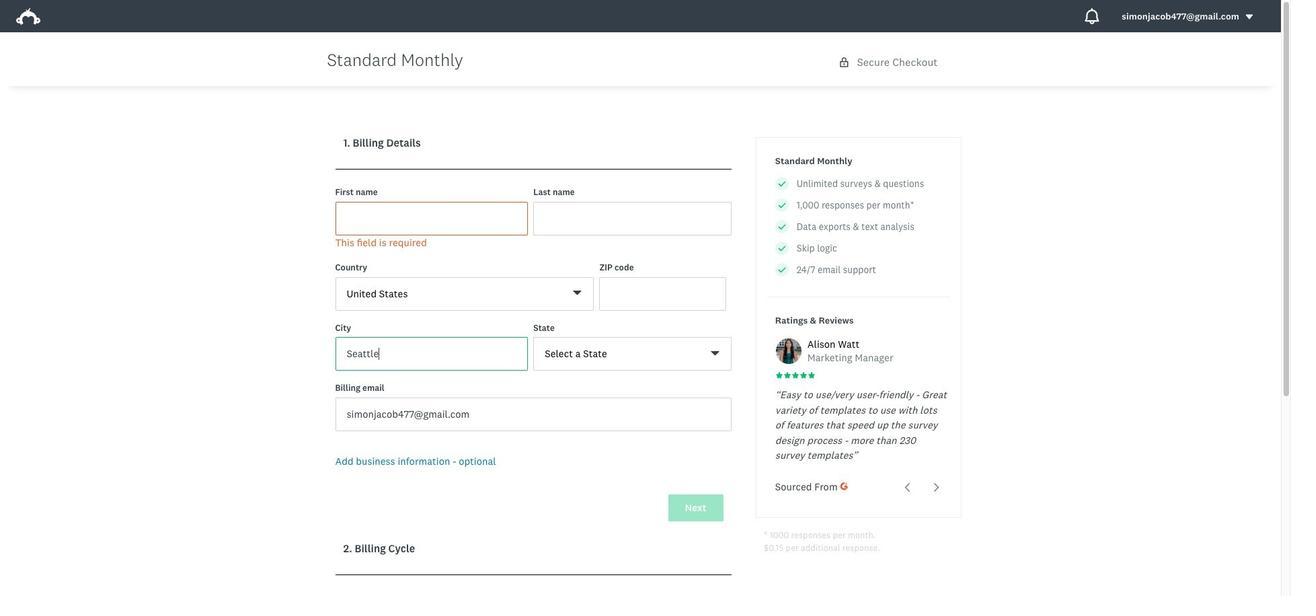 Task type: locate. For each thing, give the bounding box(es) containing it.
chevronleft image
[[903, 482, 913, 492]]

None telephone field
[[600, 277, 727, 310]]

None text field
[[534, 202, 732, 235]]

None text field
[[335, 202, 528, 235], [335, 337, 528, 371], [335, 397, 732, 431], [335, 202, 528, 235], [335, 337, 528, 371], [335, 397, 732, 431]]

chevronright image
[[932, 482, 942, 492]]

dropdown arrow image
[[1245, 12, 1255, 22]]



Task type: vqa. For each thing, say whether or not it's contained in the screenshot.
Warning icon's Open menu icon
no



Task type: describe. For each thing, give the bounding box(es) containing it.
surveymonkey logo image
[[16, 8, 40, 25]]

products icon image
[[1085, 8, 1101, 24]]



